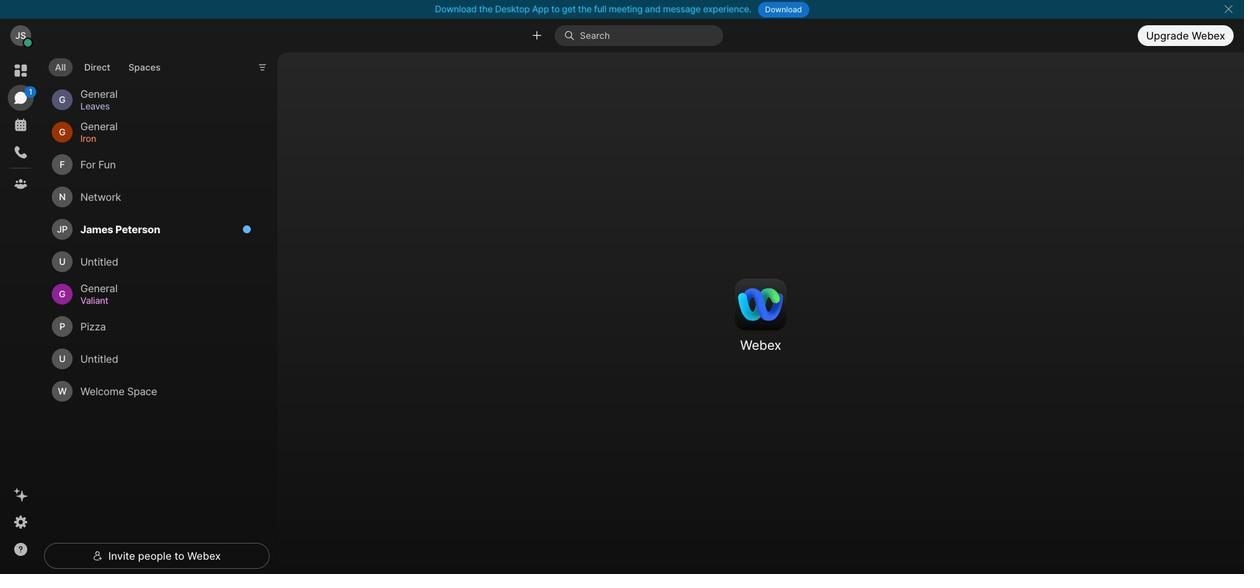 Task type: describe. For each thing, give the bounding box(es) containing it.
cancel_16 image
[[1224, 4, 1234, 14]]

new messages image
[[242, 225, 252, 234]]

1 untitled list item from the top
[[47, 246, 259, 278]]

1 general list item from the top
[[47, 84, 259, 116]]

network list item
[[47, 181, 259, 213]]

leaves element
[[80, 99, 244, 114]]

valiant element
[[80, 294, 244, 308]]

iron element
[[80, 132, 244, 146]]

welcome space list item
[[47, 375, 259, 408]]

webex tab list
[[8, 58, 36, 197]]



Task type: vqa. For each thing, say whether or not it's contained in the screenshot.
top Untitled "List Item"
yes



Task type: locate. For each thing, give the bounding box(es) containing it.
navigation
[[0, 53, 41, 574]]

3 general list item from the top
[[47, 278, 259, 311]]

2 general list item from the top
[[47, 116, 259, 149]]

tab list
[[45, 51, 170, 80]]

2 untitled list item from the top
[[47, 343, 259, 375]]

1 vertical spatial untitled list item
[[47, 343, 259, 375]]

untitled list item up valiant element
[[47, 246, 259, 278]]

pizza list item
[[47, 311, 259, 343]]

untitled list item down valiant element
[[47, 343, 259, 375]]

0 vertical spatial untitled list item
[[47, 246, 259, 278]]

for fun list item
[[47, 149, 259, 181]]

james peterson, new messages list item
[[47, 213, 259, 246]]

untitled list item
[[47, 246, 259, 278], [47, 343, 259, 375]]

general list item
[[47, 84, 259, 116], [47, 116, 259, 149], [47, 278, 259, 311]]



